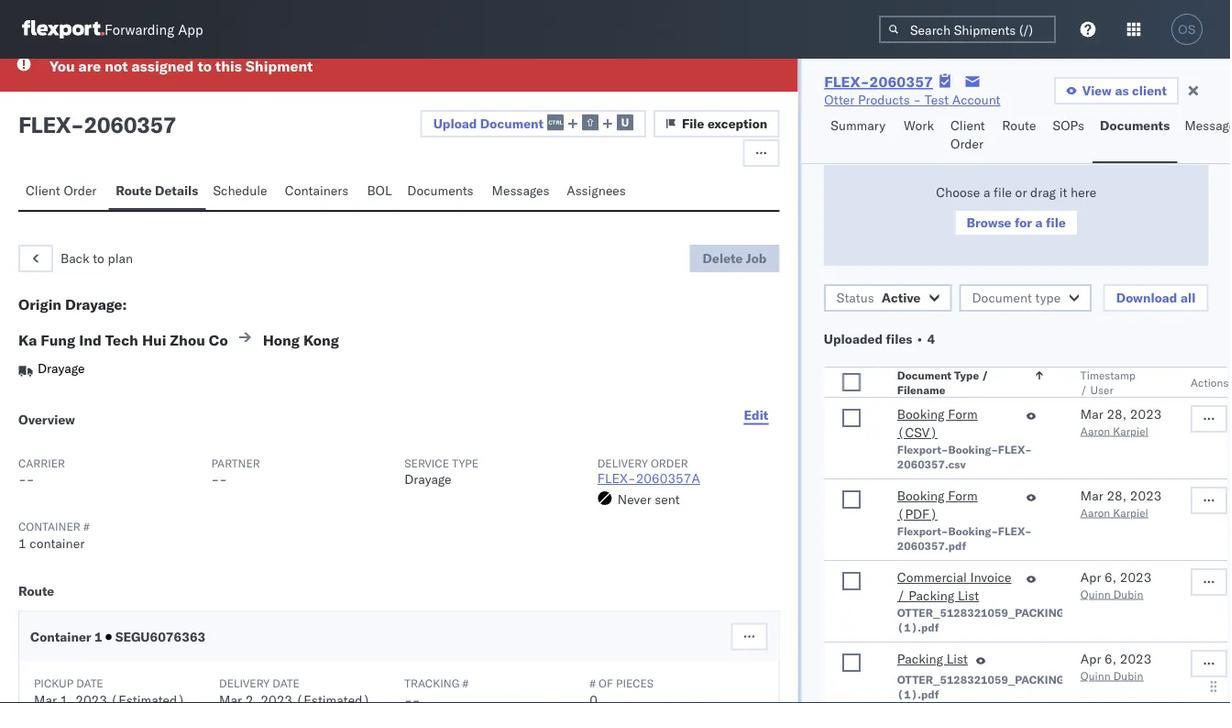 Task type: vqa. For each thing, say whether or not it's contained in the screenshot.


Task type: locate. For each thing, give the bounding box(es) containing it.
container up the pickup
[[30, 628, 91, 644]]

2 28, from the top
[[1106, 487, 1126, 503]]

1 vertical spatial otter_5128321059_packinglist_5128321059 (1).pdf
[[897, 672, 1162, 700]]

file
[[682, 115, 704, 132]]

type up booking form (csv) link
[[954, 368, 979, 381]]

0 vertical spatial drayage
[[38, 360, 85, 376]]

2 booking from the top
[[897, 487, 944, 503]]

2 vertical spatial /
[[897, 587, 905, 603]]

0 horizontal spatial documents button
[[400, 174, 485, 210]]

client order down account
[[951, 117, 985, 152]]

route left details on the left top of page
[[116, 182, 152, 198]]

packing down commercial invoice / packing list
[[897, 650, 943, 666]]

2 otter_5128321059_packinglist_5128321059 from the top
[[897, 672, 1162, 686]]

apr
[[1080, 569, 1101, 585], [1080, 650, 1101, 666]]

1 dubin from the top
[[1113, 587, 1143, 600]]

otter_5128321059_packinglist_5128321059 (1).pdf for packing list
[[897, 672, 1162, 700]]

2 horizontal spatial #
[[590, 676, 596, 690]]

flexport. image
[[22, 20, 104, 38]]

to
[[197, 57, 212, 75], [93, 250, 104, 266]]

aaron for booking form (pdf)
[[1080, 505, 1110, 519]]

1 horizontal spatial delivery
[[597, 456, 648, 470]]

/ for commercial invoice / packing list
[[897, 587, 905, 603]]

delivery date
[[219, 676, 300, 690]]

flexport-booking-flex- 2060357.csv
[[897, 442, 1031, 470]]

0 vertical spatial mar
[[1080, 406, 1103, 422]]

container up container
[[18, 520, 80, 533]]

client order down the flex
[[26, 182, 97, 198]]

1 vertical spatial apr
[[1080, 650, 1101, 666]]

drayage down fung
[[38, 360, 85, 376]]

client
[[951, 117, 985, 133], [26, 182, 60, 198]]

0 horizontal spatial document
[[480, 115, 544, 131]]

(1).pdf down packing list 'link'
[[897, 687, 938, 700]]

1 otter_5128321059_packinglist_5128321059 (1).pdf from the top
[[897, 605, 1162, 633]]

document for document type
[[972, 289, 1031, 305]]

0 vertical spatial form
[[947, 406, 977, 422]]

zhou
[[170, 331, 205, 349]]

1 vertical spatial booking
[[897, 487, 944, 503]]

1 apr 6, 2023 quinn dubin from the top
[[1080, 569, 1151, 600]]

0 vertical spatial /
[[981, 368, 988, 381]]

2 horizontal spatial /
[[1080, 382, 1087, 396]]

2023 for booking form (pdf)
[[1129, 487, 1161, 503]]

date for pickup date
[[76, 676, 103, 690]]

1 vertical spatial container
[[30, 628, 91, 644]]

None checkbox
[[842, 373, 860, 391], [842, 408, 860, 427], [842, 653, 860, 671], [842, 373, 860, 391], [842, 408, 860, 427], [842, 653, 860, 671]]

(1).pdf for commercial invoice / packing list
[[897, 620, 938, 633]]

to left plan
[[93, 250, 104, 266]]

document type button
[[959, 284, 1091, 311]]

exception
[[708, 115, 768, 132]]

1 vertical spatial 2060357
[[84, 111, 176, 138]]

1 6, from the top
[[1104, 569, 1116, 585]]

2060357.pdf
[[897, 538, 966, 552]]

0 vertical spatial type
[[954, 368, 979, 381]]

document inside button
[[972, 289, 1031, 305]]

form down document type / filename button
[[947, 406, 977, 422]]

0 vertical spatial client order
[[951, 117, 985, 152]]

0 horizontal spatial route
[[18, 582, 54, 599]]

1 vertical spatial list
[[946, 650, 967, 666]]

1 vertical spatial client
[[26, 182, 60, 198]]

2060357 up otter products - test account
[[869, 72, 933, 91]]

2 (1).pdf from the top
[[897, 687, 938, 700]]

0 vertical spatial container
[[18, 520, 80, 533]]

1 vertical spatial a
[[1035, 214, 1042, 230]]

order inside client order
[[951, 136, 984, 152]]

/ up booking form (csv) link
[[981, 368, 988, 381]]

mar 28, 2023 aaron karpiel for booking form (csv)
[[1080, 406, 1161, 437]]

1 left container
[[18, 535, 26, 551]]

1 vertical spatial mar 28, 2023 aaron karpiel
[[1080, 487, 1161, 519]]

0 vertical spatial (1).pdf
[[897, 620, 938, 633]]

booking- down booking form (csv) link
[[948, 442, 998, 456]]

file left or
[[993, 184, 1011, 200]]

1 aaron from the top
[[1080, 423, 1110, 437]]

client order button up the back
[[18, 174, 108, 210]]

2023
[[1129, 406, 1161, 422], [1129, 487, 1161, 503], [1119, 569, 1151, 585], [1119, 650, 1151, 666]]

0 vertical spatial document
[[480, 115, 544, 131]]

sops
[[1053, 117, 1084, 133]]

booking up "(pdf)"
[[897, 487, 944, 503]]

0 horizontal spatial file
[[993, 184, 1011, 200]]

dubin
[[1113, 587, 1143, 600], [1113, 668, 1143, 682]]

delivery for delivery order
[[597, 456, 648, 470]]

a right the for on the top right
[[1035, 214, 1042, 230]]

0 vertical spatial apr 6, 2023 quinn dubin
[[1080, 569, 1151, 600]]

documents right bol button
[[407, 182, 474, 198]]

documents button right bol
[[400, 174, 485, 210]]

1 vertical spatial documents button
[[400, 174, 485, 210]]

0 vertical spatial dubin
[[1113, 587, 1143, 600]]

flex- up otter
[[824, 72, 869, 91]]

documents down view as client
[[1100, 117, 1170, 133]]

route inside route details 'button'
[[116, 182, 152, 198]]

flexport- inside 'flexport-booking-flex- 2060357.csv'
[[897, 442, 948, 456]]

1 vertical spatial /
[[1080, 382, 1087, 396]]

1 horizontal spatial #
[[462, 676, 469, 690]]

2 horizontal spatial route
[[1002, 117, 1036, 133]]

list inside commercial invoice / packing list
[[957, 587, 979, 603]]

work button
[[896, 109, 943, 163]]

0 horizontal spatial documents
[[407, 182, 474, 198]]

0 horizontal spatial order
[[64, 182, 97, 198]]

karpiel
[[1113, 423, 1148, 437], [1113, 505, 1148, 519]]

dubin for list
[[1113, 668, 1143, 682]]

type inside document type / filename
[[954, 368, 979, 381]]

message button
[[1177, 109, 1230, 163]]

4
[[927, 330, 935, 346]]

file down it
[[1045, 214, 1065, 230]]

order down account
[[951, 136, 984, 152]]

2 apr from the top
[[1080, 650, 1101, 666]]

1 flexport- from the top
[[897, 442, 948, 456]]

hui
[[142, 331, 166, 349]]

1 vertical spatial packing
[[897, 650, 943, 666]]

flexport- up 2060357.pdf
[[897, 523, 948, 537]]

1 vertical spatial otter_5128321059_packinglist_5128321059
[[897, 672, 1162, 686]]

booking form (pdf)
[[897, 487, 977, 522]]

account
[[952, 92, 1000, 108]]

file exception button
[[654, 110, 779, 137], [654, 110, 779, 137]]

1 quinn from the top
[[1080, 587, 1110, 600]]

1 vertical spatial order
[[64, 182, 97, 198]]

/ left user
[[1080, 382, 1087, 396]]

/ inside the "timestamp / user"
[[1080, 382, 1087, 396]]

2 mar from the top
[[1080, 487, 1103, 503]]

messages button
[[485, 174, 559, 210]]

6, for packing list
[[1104, 650, 1116, 666]]

1 28, from the top
[[1106, 406, 1126, 422]]

1 date from the left
[[76, 676, 103, 690]]

0 vertical spatial apr
[[1080, 569, 1101, 585]]

view as client
[[1082, 82, 1167, 99]]

service
[[404, 456, 449, 470]]

2 apr 6, 2023 quinn dubin from the top
[[1080, 650, 1151, 682]]

form down 'flexport-booking-flex- 2060357.csv'
[[947, 487, 977, 503]]

flexport- up 2060357.csv
[[897, 442, 948, 456]]

form for booking form (pdf)
[[947, 487, 977, 503]]

otter_5128321059_packinglist_5128321059 (1).pdf
[[897, 605, 1162, 633], [897, 672, 1162, 700]]

1 apr from the top
[[1080, 569, 1101, 585]]

booking- inside 'flexport-booking-flex- 2060357.csv'
[[948, 442, 998, 456]]

a inside button
[[1035, 214, 1042, 230]]

booking form (csv) link
[[897, 405, 1018, 441]]

mar for booking form (pdf)
[[1080, 487, 1103, 503]]

drag
[[1030, 184, 1056, 200]]

route button
[[995, 109, 1045, 163]]

0 vertical spatial a
[[983, 184, 990, 200]]

containers
[[285, 182, 349, 198]]

booking inside booking form (pdf)
[[897, 487, 944, 503]]

1 vertical spatial flexport-
[[897, 523, 948, 537]]

None checkbox
[[842, 490, 860, 508], [842, 571, 860, 590], [842, 490, 860, 508], [842, 571, 860, 590]]

to left this
[[197, 57, 212, 75]]

flexport-
[[897, 442, 948, 456], [897, 523, 948, 537]]

client down account
[[951, 117, 985, 133]]

browse
[[966, 214, 1011, 230]]

1 booking- from the top
[[948, 442, 998, 456]]

order
[[951, 136, 984, 152], [64, 182, 97, 198]]

packing down commercial on the right bottom of page
[[908, 587, 954, 603]]

a
[[983, 184, 990, 200], [1035, 214, 1042, 230]]

0 vertical spatial booking
[[897, 406, 944, 422]]

0 vertical spatial documents
[[1100, 117, 1170, 133]]

client order button down account
[[943, 109, 995, 163]]

/ down commercial on the right bottom of page
[[897, 587, 905, 603]]

carrier
[[18, 456, 65, 470]]

2 date from the left
[[272, 676, 300, 690]]

document for document type / filename
[[897, 368, 951, 381]]

0 vertical spatial 28,
[[1106, 406, 1126, 422]]

1 otter_5128321059_packinglist_5128321059 from the top
[[897, 605, 1162, 619]]

booking- down booking form (pdf) link
[[948, 523, 998, 537]]

1
[[18, 535, 26, 551], [94, 628, 102, 644]]

documents for bol
[[407, 182, 474, 198]]

# inside the container # 1 container
[[83, 520, 90, 533]]

1 horizontal spatial to
[[197, 57, 212, 75]]

1 horizontal spatial document
[[897, 368, 951, 381]]

2 form from the top
[[947, 487, 977, 503]]

1 vertical spatial apr 6, 2023 quinn dubin
[[1080, 650, 1151, 682]]

1 horizontal spatial 2060357
[[869, 72, 933, 91]]

0 vertical spatial route
[[1002, 117, 1036, 133]]

booking- for booking form (csv)
[[948, 442, 998, 456]]

1 vertical spatial to
[[93, 250, 104, 266]]

delivery for delivery date
[[219, 676, 270, 690]]

1 horizontal spatial a
[[1035, 214, 1042, 230]]

0 vertical spatial aaron
[[1080, 423, 1110, 437]]

0 vertical spatial packing
[[908, 587, 954, 603]]

flex-2060357
[[824, 72, 933, 91]]

/
[[981, 368, 988, 381], [1080, 382, 1087, 396], [897, 587, 905, 603]]

2 dubin from the top
[[1113, 668, 1143, 682]]

type right service
[[452, 456, 478, 470]]

1 horizontal spatial file
[[1045, 214, 1065, 230]]

/ inside document type / filename
[[981, 368, 988, 381]]

apr 6, 2023 quinn dubin for invoice
[[1080, 569, 1151, 600]]

packing
[[908, 587, 954, 603], [897, 650, 943, 666]]

0 vertical spatial order
[[951, 136, 984, 152]]

upload document button
[[420, 110, 646, 137]]

0 vertical spatial quinn
[[1080, 587, 1110, 600]]

never
[[618, 491, 651, 507]]

route for route details
[[116, 182, 152, 198]]

1 horizontal spatial route
[[116, 182, 152, 198]]

overview
[[18, 412, 75, 428]]

user
[[1090, 382, 1113, 396]]

1 vertical spatial (1).pdf
[[897, 687, 938, 700]]

list
[[957, 587, 979, 603], [946, 650, 967, 666]]

booking up (csv)
[[897, 406, 944, 422]]

# of pieces
[[590, 676, 654, 690]]

2023 for packing list
[[1119, 650, 1151, 666]]

# right tracking
[[462, 676, 469, 690]]

0 vertical spatial 2060357
[[869, 72, 933, 91]]

tracking #
[[404, 676, 469, 690]]

drayage
[[38, 360, 85, 376], [404, 471, 452, 487]]

documents
[[1100, 117, 1170, 133], [407, 182, 474, 198]]

28, for booking form (pdf)
[[1106, 487, 1126, 503]]

0 horizontal spatial 1
[[18, 535, 26, 551]]

filename
[[897, 382, 945, 396]]

route inside route button
[[1002, 117, 1036, 133]]

1 vertical spatial quinn
[[1080, 668, 1110, 682]]

list down the invoice
[[957, 587, 979, 603]]

document left type
[[972, 289, 1031, 305]]

drayage down service
[[404, 471, 452, 487]]

1 horizontal spatial order
[[951, 136, 984, 152]]

date for delivery date
[[272, 676, 300, 690]]

document inside document type / filename
[[897, 368, 951, 381]]

container for container # 1 container
[[18, 520, 80, 533]]

1 vertical spatial client order button
[[18, 174, 108, 210]]

or
[[1015, 184, 1027, 200]]

2 karpiel from the top
[[1113, 505, 1148, 519]]

(1).pdf up packing list
[[897, 620, 938, 633]]

flex- inside 'flexport-booking-flex- 2060357.csv'
[[998, 442, 1031, 456]]

container inside the container # 1 container
[[18, 520, 80, 533]]

flexport- for (csv)
[[897, 442, 948, 456]]

1 vertical spatial route
[[116, 182, 152, 198]]

0 horizontal spatial client order
[[26, 182, 97, 198]]

0 horizontal spatial client order button
[[18, 174, 108, 210]]

0 vertical spatial client order button
[[943, 109, 995, 163]]

2 mar 28, 2023 aaron karpiel from the top
[[1080, 487, 1161, 519]]

1 booking from the top
[[897, 406, 944, 422]]

client order button
[[943, 109, 995, 163], [18, 174, 108, 210]]

2060357 down not
[[84, 111, 176, 138]]

carrier --
[[18, 456, 65, 487]]

0 horizontal spatial date
[[76, 676, 103, 690]]

# for tracking #
[[462, 676, 469, 690]]

client down the flex
[[26, 182, 60, 198]]

shipment
[[245, 57, 313, 75]]

0 horizontal spatial a
[[983, 184, 990, 200]]

2 booking- from the top
[[948, 523, 998, 537]]

1 vertical spatial booking-
[[948, 523, 998, 537]]

1 horizontal spatial documents
[[1100, 117, 1170, 133]]

booking for (csv)
[[897, 406, 944, 422]]

form inside booking form (csv)
[[947, 406, 977, 422]]

0 horizontal spatial #
[[83, 520, 90, 533]]

karpiel for booking form (csv)
[[1113, 423, 1148, 437]]

schedule
[[213, 182, 267, 198]]

booking- inside flexport-booking-flex- 2060357.pdf
[[948, 523, 998, 537]]

files
[[885, 330, 912, 346]]

- inside otter products - test account link
[[913, 92, 921, 108]]

flex- up the invoice
[[998, 523, 1031, 537]]

1 horizontal spatial documents button
[[1093, 109, 1177, 163]]

1 karpiel from the top
[[1113, 423, 1148, 437]]

1 form from the top
[[947, 406, 977, 422]]

flex-2060357 link
[[824, 72, 933, 91]]

0 vertical spatial documents button
[[1093, 109, 1177, 163]]

1 vertical spatial mar
[[1080, 487, 1103, 503]]

flex- down booking form (csv) link
[[998, 442, 1031, 456]]

2 aaron from the top
[[1080, 505, 1110, 519]]

documents button for messages
[[400, 174, 485, 210]]

forwarding
[[104, 21, 174, 38]]

1 vertical spatial document
[[972, 289, 1031, 305]]

booking- for booking form (pdf)
[[948, 523, 998, 537]]

download all button
[[1103, 284, 1208, 311]]

summary button
[[823, 109, 896, 163]]

1 (1).pdf from the top
[[897, 620, 938, 633]]

documents button for message
[[1093, 109, 1177, 163]]

document up filename
[[897, 368, 951, 381]]

messages
[[492, 182, 550, 198]]

type inside service type drayage
[[452, 456, 478, 470]]

1 vertical spatial delivery
[[219, 676, 270, 690]]

route left the sops
[[1002, 117, 1036, 133]]

2 otter_5128321059_packinglist_5128321059 (1).pdf from the top
[[897, 672, 1162, 700]]

2 quinn from the top
[[1080, 668, 1110, 682]]

1 vertical spatial form
[[947, 487, 977, 503]]

form for booking form (csv)
[[947, 406, 977, 422]]

# left of
[[590, 676, 596, 690]]

edit
[[744, 407, 768, 423]]

2 horizontal spatial document
[[972, 289, 1031, 305]]

1 vertical spatial 28,
[[1106, 487, 1126, 503]]

document right upload at top
[[480, 115, 544, 131]]

0 vertical spatial delivery
[[597, 456, 648, 470]]

list down commercial invoice / packing list link
[[946, 650, 967, 666]]

form inside booking form (pdf)
[[947, 487, 977, 503]]

# up container
[[83, 520, 90, 533]]

0 vertical spatial otter_5128321059_packinglist_5128321059
[[897, 605, 1162, 619]]

document type / filename button
[[893, 363, 1043, 396]]

view as client button
[[1054, 77, 1179, 104]]

document
[[480, 115, 544, 131], [972, 289, 1031, 305], [897, 368, 951, 381]]

a right choose
[[983, 184, 990, 200]]

hong kong
[[263, 331, 339, 349]]

1 horizontal spatial client order
[[951, 117, 985, 152]]

order down flex - 2060357 at left
[[64, 182, 97, 198]]

1 vertical spatial karpiel
[[1113, 505, 1148, 519]]

0 vertical spatial flexport-
[[897, 442, 948, 456]]

1 mar 28, 2023 aaron karpiel from the top
[[1080, 406, 1161, 437]]

1 horizontal spatial /
[[981, 368, 988, 381]]

/ inside commercial invoice / packing list
[[897, 587, 905, 603]]

0 vertical spatial file
[[993, 184, 1011, 200]]

2 vertical spatial route
[[18, 582, 54, 599]]

mar 28, 2023 aaron karpiel for booking form (pdf)
[[1080, 487, 1161, 519]]

tech
[[105, 331, 138, 349]]

1 vertical spatial documents
[[407, 182, 474, 198]]

type
[[954, 368, 979, 381], [452, 456, 478, 470]]

order for left client order button
[[64, 182, 97, 198]]

booking
[[897, 406, 944, 422], [897, 487, 944, 503]]

flexport- inside flexport-booking-flex- 2060357.pdf
[[897, 523, 948, 537]]

1 up pickup date
[[94, 628, 102, 644]]

otter_5128321059_packinglist_5128321059
[[897, 605, 1162, 619], [897, 672, 1162, 686]]

documents button down view as client
[[1093, 109, 1177, 163]]

1 mar from the top
[[1080, 406, 1103, 422]]

2 flexport- from the top
[[897, 523, 948, 537]]

1 vertical spatial aaron
[[1080, 505, 1110, 519]]

form
[[947, 406, 977, 422], [947, 487, 977, 503]]

1 vertical spatial dubin
[[1113, 668, 1143, 682]]

documents for sops
[[1100, 117, 1170, 133]]

0 horizontal spatial /
[[897, 587, 905, 603]]

booking inside booking form (csv)
[[897, 406, 944, 422]]

1 horizontal spatial client
[[951, 117, 985, 133]]

apr for commercial invoice / packing list
[[1080, 569, 1101, 585]]

-
[[913, 92, 921, 108], [71, 111, 84, 138], [18, 471, 26, 487], [26, 471, 34, 487], [211, 471, 219, 487], [219, 471, 227, 487]]

otter_5128321059_packinglist_5128321059 (1).pdf for commercial invoice / packing list
[[897, 605, 1162, 633]]

1 horizontal spatial type
[[954, 368, 979, 381]]

1 horizontal spatial 1
[[94, 628, 102, 644]]

2 6, from the top
[[1104, 650, 1116, 666]]

delivery
[[597, 456, 648, 470], [219, 676, 270, 690]]

1 vertical spatial type
[[452, 456, 478, 470]]

view
[[1082, 82, 1112, 99]]

route down container
[[18, 582, 54, 599]]



Task type: describe. For each thing, give the bounding box(es) containing it.
(pdf)
[[897, 505, 937, 522]]

edit button
[[733, 397, 779, 434]]

type for drayage
[[452, 456, 478, 470]]

0 vertical spatial client
[[951, 117, 985, 133]]

otter
[[824, 92, 855, 108]]

os button
[[1166, 8, 1208, 50]]

download
[[1116, 289, 1177, 305]]

commercial
[[897, 569, 966, 585]]

kong
[[303, 331, 339, 349]]

container 1
[[30, 628, 106, 644]]

booking form (pdf) link
[[897, 486, 1018, 523]]

assigned
[[131, 57, 194, 75]]

packing inside 'link'
[[897, 650, 943, 666]]

forwarding app
[[104, 21, 203, 38]]

otter_5128321059_packinglist_5128321059 for packing list
[[897, 672, 1162, 686]]

partner --
[[211, 456, 260, 487]]

1 vertical spatial 1
[[94, 628, 102, 644]]

2023 for commercial invoice / packing list
[[1119, 569, 1151, 585]]

document type / filename
[[897, 368, 988, 396]]

list inside 'link'
[[946, 650, 967, 666]]

document inside "button"
[[480, 115, 544, 131]]

segu6076363
[[112, 628, 206, 644]]

never sent
[[618, 491, 680, 507]]

active
[[881, 289, 920, 305]]

invoice
[[970, 569, 1011, 585]]

upload document
[[433, 115, 544, 131]]

2023 for booking form (csv)
[[1129, 406, 1161, 422]]

timestamp / user
[[1080, 368, 1135, 396]]

# for container # 1 container
[[83, 520, 90, 533]]

drayage inside service type drayage
[[404, 471, 452, 487]]

service type drayage
[[404, 456, 478, 487]]

flex-2060357a button
[[597, 470, 700, 486]]

0 horizontal spatial drayage
[[38, 360, 85, 376]]

status
[[836, 289, 874, 305]]

2060357.csv
[[897, 456, 965, 470]]

quinn for invoice
[[1080, 587, 1110, 600]]

bol button
[[360, 174, 400, 210]]

0 horizontal spatial to
[[93, 250, 104, 266]]

work
[[904, 117, 934, 133]]

drayage:
[[65, 295, 127, 313]]

back to plan
[[60, 250, 133, 266]]

28, for booking form (csv)
[[1106, 406, 1126, 422]]

fung
[[41, 331, 75, 349]]

container for container 1
[[30, 628, 91, 644]]

aaron for booking form (csv)
[[1080, 423, 1110, 437]]

pieces
[[616, 676, 654, 690]]

co
[[209, 331, 228, 349]]

container
[[30, 535, 84, 551]]

0 horizontal spatial client
[[26, 182, 60, 198]]

status active
[[836, 289, 920, 305]]

1 horizontal spatial client order button
[[943, 109, 995, 163]]

browse for a file button
[[953, 209, 1078, 236]]

message
[[1185, 117, 1230, 133]]

flex - 2060357
[[18, 111, 176, 138]]

details
[[155, 182, 198, 198]]

1 inside the container # 1 container
[[18, 535, 26, 551]]

file exception
[[682, 115, 768, 132]]

Search Shipments (/) text field
[[879, 16, 1056, 43]]

(1).pdf for packing list
[[897, 687, 938, 700]]

packing inside commercial invoice / packing list
[[908, 587, 954, 603]]

here
[[1070, 184, 1096, 200]]

as
[[1115, 82, 1129, 99]]

(csv)
[[897, 424, 937, 440]]

origin
[[18, 295, 62, 313]]

flex- inside flexport-booking-flex- 2060357.pdf
[[998, 523, 1031, 537]]

this
[[215, 57, 242, 75]]

summary
[[831, 117, 885, 133]]

back
[[60, 250, 89, 266]]

container # 1 container
[[18, 520, 90, 551]]

it
[[1059, 184, 1067, 200]]

for
[[1014, 214, 1032, 230]]

packing list link
[[897, 649, 967, 671]]

otter products - test account link
[[824, 91, 1000, 109]]

flex-2060357a
[[597, 470, 700, 486]]

quinn for list
[[1080, 668, 1110, 682]]

file inside button
[[1045, 214, 1065, 230]]

/ for document type / filename
[[981, 368, 988, 381]]

assignees
[[567, 182, 626, 198]]

sent
[[655, 491, 680, 507]]

0 vertical spatial to
[[197, 57, 212, 75]]

apr 6, 2023 quinn dubin for list
[[1080, 650, 1151, 682]]

commercial invoice / packing list
[[897, 569, 1011, 603]]

ka
[[18, 331, 37, 349]]

containers button
[[278, 174, 360, 210]]

otter products - test account
[[824, 92, 1000, 108]]

ka fung ind tech hui zhou co
[[18, 331, 228, 349]]

booking for (pdf)
[[897, 487, 944, 503]]

route for route button
[[1002, 117, 1036, 133]]

karpiel for booking form (pdf)
[[1113, 505, 1148, 519]]

bol
[[367, 182, 392, 198]]

type
[[1035, 289, 1060, 305]]

mar for booking form (csv)
[[1080, 406, 1103, 422]]

all
[[1180, 289, 1195, 305]]

dubin for invoice
[[1113, 587, 1143, 600]]

hong
[[263, 331, 300, 349]]

order
[[651, 456, 688, 470]]

flex- up the never
[[597, 470, 636, 486]]

flexport- for (pdf)
[[897, 523, 948, 537]]

0 horizontal spatial 2060357
[[84, 111, 176, 138]]

delivery order
[[597, 456, 688, 470]]

forwarding app link
[[22, 20, 203, 38]]

packing list
[[897, 650, 967, 666]]

apr for packing list
[[1080, 650, 1101, 666]]

type for /
[[954, 368, 979, 381]]

tracking
[[404, 676, 460, 690]]

order for the rightmost client order button
[[951, 136, 984, 152]]

document type
[[972, 289, 1060, 305]]

assignees button
[[559, 174, 637, 210]]

uploaded
[[823, 330, 882, 346]]

download all
[[1116, 289, 1195, 305]]

6, for commercial invoice / packing list
[[1104, 569, 1116, 585]]

otter_5128321059_packinglist_5128321059 for commercial invoice / packing list
[[897, 605, 1162, 619]]

you are not assigned to this shipment
[[49, 57, 313, 75]]

of
[[599, 676, 613, 690]]

origin drayage:
[[18, 295, 127, 313]]

browse for a file
[[966, 214, 1065, 230]]



